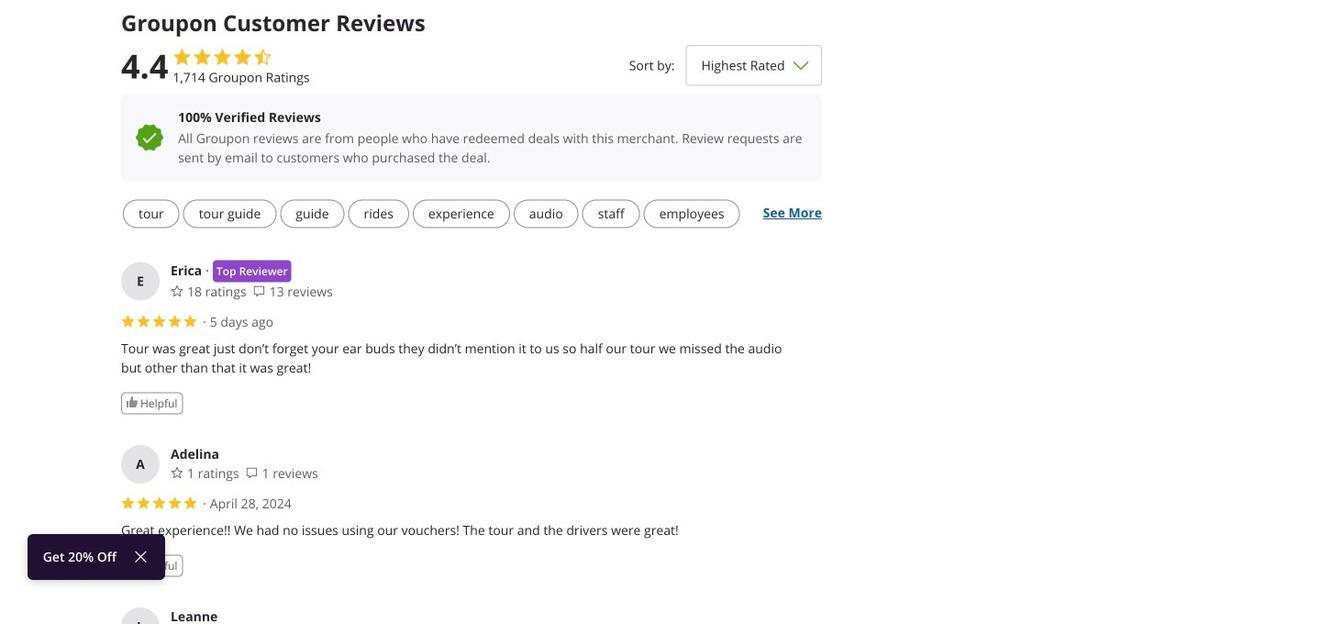Task type: describe. For each thing, give the bounding box(es) containing it.
experience radio
[[413, 200, 510, 228]]

18 ratings image
[[171, 285, 184, 298]]

tour guide radio
[[183, 200, 277, 228]]

staff radio
[[583, 200, 640, 228]]

audio radio
[[514, 200, 579, 228]]



Task type: locate. For each thing, give the bounding box(es) containing it.
13 reviews image
[[253, 285, 266, 298]]

option group
[[121, 196, 754, 232]]

1 ratings image
[[171, 467, 184, 479]]

1 reviews image
[[246, 467, 258, 479]]

tour radio
[[123, 200, 180, 228]]

guide radio
[[280, 200, 345, 228]]

rides radio
[[348, 200, 409, 228]]

employees radio
[[644, 200, 740, 228]]



Task type: vqa. For each thing, say whether or not it's contained in the screenshot.
THE 'GUIDE' option in the top left of the page
yes



